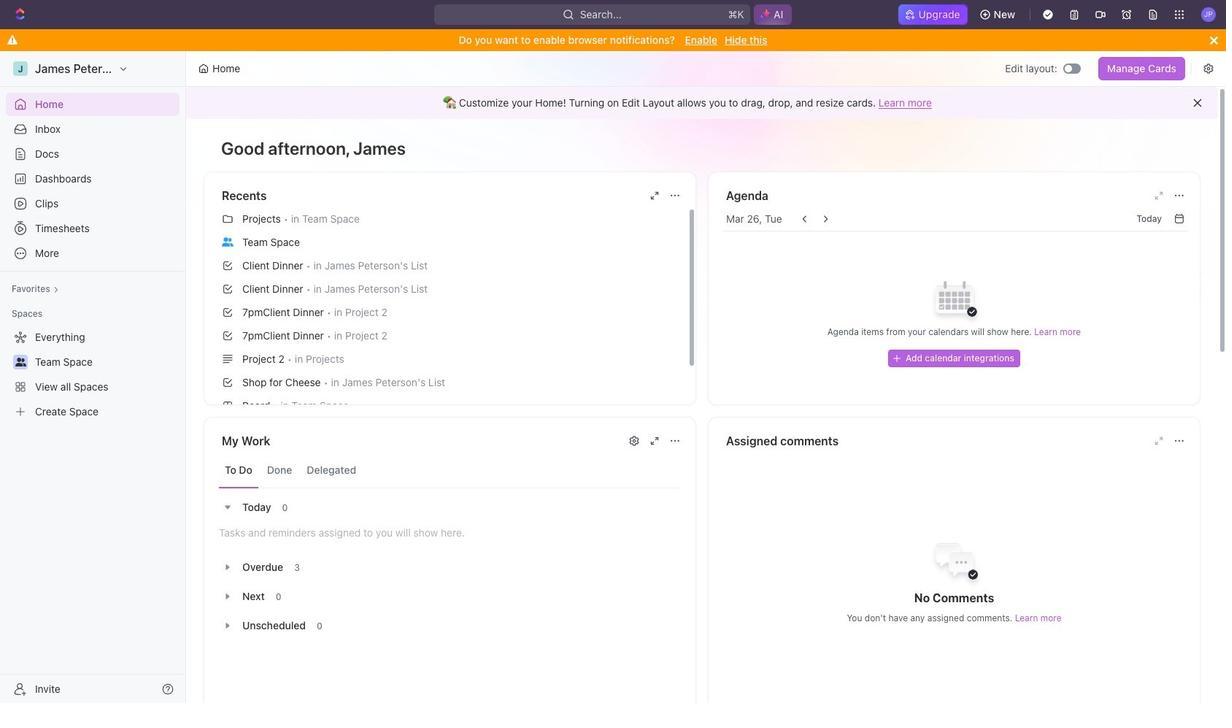 Task type: describe. For each thing, give the bounding box(es) containing it.
tree inside sidebar navigation
[[6, 326, 180, 424]]

sidebar navigation
[[0, 51, 189, 703]]



Task type: vqa. For each thing, say whether or not it's contained in the screenshot.
done
no



Task type: locate. For each thing, give the bounding box(es) containing it.
james peterson's workspace, , element
[[13, 61, 28, 76]]

tab list
[[219, 453, 681, 489]]

tree
[[6, 326, 180, 424]]

user group image
[[15, 358, 26, 367]]

user group image
[[222, 237, 234, 247]]

alert
[[186, 87, 1219, 119]]



